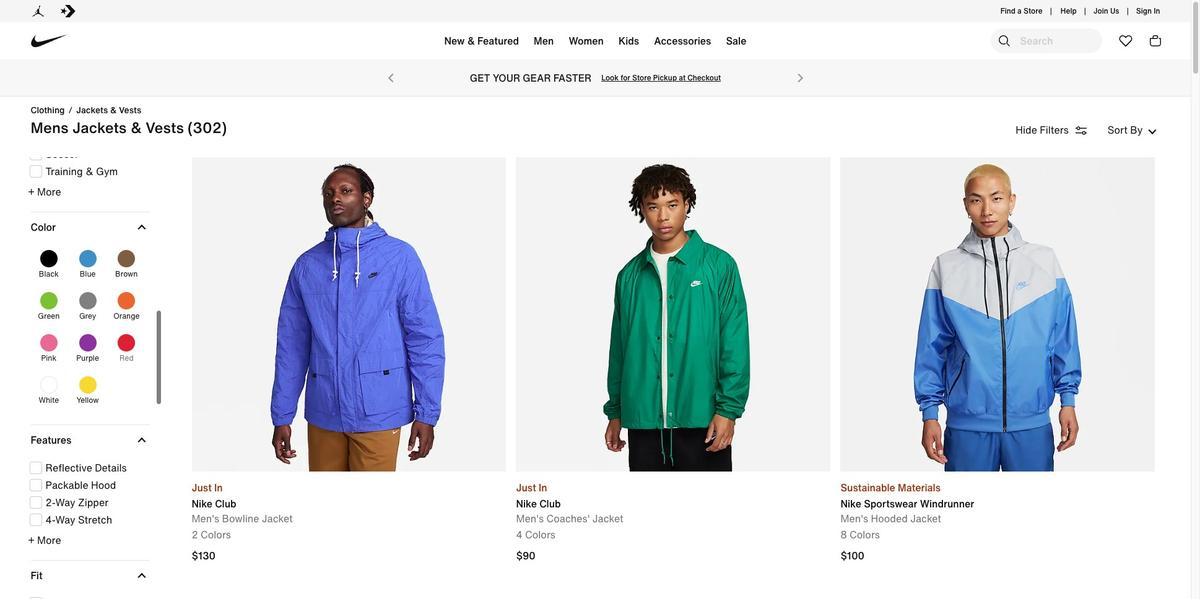 Task type: vqa. For each thing, say whether or not it's contained in the screenshot.
Size Guide
no



Task type: describe. For each thing, give the bounding box(es) containing it.
chevron image for brown
[[137, 223, 146, 231]]

features
[[31, 433, 72, 447]]

Filter for Red button
[[107, 334, 146, 376]]

look for store pickup at checkout
[[601, 72, 721, 83]]

features button
[[31, 425, 147, 455]]

accessories
[[654, 33, 711, 48]]

hood
[[91, 478, 116, 493]]

windrunner
[[920, 497, 974, 512]]

find
[[1001, 6, 1016, 16]]

hide filters
[[1016, 123, 1069, 137]]

clothing link
[[31, 103, 65, 116]]

1 horizontal spatial vests
[[146, 116, 184, 139]]

stretch
[[78, 513, 112, 527]]

sign
[[1136, 6, 1152, 16]]

Filter for Purple button
[[68, 334, 107, 376]]

checkout
[[688, 72, 721, 83]]

packable
[[46, 478, 88, 493]]

sort by
[[1108, 123, 1143, 137]]

gear
[[523, 71, 551, 85]]

sale
[[726, 33, 747, 48]]

new
[[444, 33, 465, 48]]

more inside features group
[[37, 533, 61, 548]]

your
[[493, 71, 520, 85]]

just for just in nike club men's coaches' jacket
[[516, 481, 536, 495]]

nike for men's hooded jacket
[[841, 497, 861, 512]]

men's hooded jacket link
[[841, 512, 974, 526]]

featured
[[477, 33, 519, 48]]

nike home page image
[[25, 17, 73, 65]]

just in nike club men's coaches' jacket
[[516, 481, 623, 526]]

nike sportswear windrunner men's hooded jacket image
[[841, 157, 1155, 472]]

Filter for Green checkbox
[[29, 292, 68, 334]]

training
[[46, 164, 83, 179]]

jackets up filter for soccer option at the top left of the page
[[72, 116, 127, 139]]

nike club men's coaches' jacket image
[[516, 157, 831, 472]]

purple
[[76, 353, 99, 363]]

Filter for Soccer checkbox
[[29, 146, 146, 161]]

4-way stretch
[[46, 513, 112, 527]]

Filter for White button
[[29, 376, 68, 418]]

sign in
[[1136, 6, 1160, 16]]

| for join us
[[1127, 6, 1129, 16]]

Filter for Brown button
[[107, 250, 146, 292]]

pickup
[[653, 72, 677, 83]]

$100
[[841, 549, 865, 564]]

join us
[[1094, 6, 1120, 16]]

training & gym
[[46, 164, 118, 179]]

get
[[470, 71, 490, 85]]

color button
[[31, 212, 147, 242]]

join
[[1094, 6, 1108, 16]]

chevron image
[[1148, 128, 1157, 136]]

new & featured link
[[437, 26, 526, 61]]

women
[[569, 33, 604, 48]]

nike club men's bowline jacket image
[[192, 157, 506, 472]]

white
[[39, 395, 59, 405]]

Filter for 2-Way Zipper button
[[29, 495, 146, 510]]

help
[[1061, 6, 1077, 16]]

& inside group
[[86, 164, 93, 179]]

Filter for Grey button
[[68, 292, 107, 334]]

yellow
[[77, 395, 99, 405]]

color group
[[28, 250, 150, 418]]

hide
[[1016, 123, 1037, 137]]

hide filters button
[[1016, 122, 1104, 138]]

men's inside sustainable materials nike sportswear windrunner men's hooded jacket
[[841, 512, 868, 526]]

2-
[[46, 495, 55, 510]]

get your gear faster
[[470, 71, 592, 85]]

sort by button
[[1104, 123, 1160, 137]]

men's bowline jacket link
[[192, 512, 293, 526]]

men's coaches' jacket link
[[516, 512, 623, 526]]

+ more for first + more dropdown button from the bottom
[[28, 533, 61, 548]]

clothing
[[31, 103, 65, 116]]

Filter for Loose button
[[29, 596, 146, 600]]

Filter for 4-Way Stretch button
[[29, 513, 146, 527]]

find a store link
[[998, 1, 1045, 22]]

chevron image for 2-way zipper
[[137, 436, 146, 444]]

(302)
[[188, 116, 227, 139]]

+ inside the sports & activities group
[[28, 184, 35, 199]]

faster
[[553, 71, 592, 85]]

sustainable
[[841, 481, 895, 495]]

mens jackets & vests (302)
[[31, 116, 227, 139]]

Filter for Yellow button
[[68, 376, 107, 418]]

pink
[[41, 353, 56, 363]]

Filter for Training & Gym checkbox
[[29, 164, 146, 179]]

club for bowline
[[215, 497, 236, 512]]

1 + more button from the top
[[28, 184, 150, 199]]

women link
[[561, 26, 611, 61]]

us
[[1110, 6, 1120, 16]]

blue
[[80, 268, 96, 279]]

jackets & vests link
[[76, 103, 141, 116]]

materials
[[898, 481, 941, 495]]

Filter for Reflective Details button
[[29, 460, 146, 475]]

green
[[38, 311, 60, 321]]

sale link
[[719, 26, 754, 61]]

accessories link
[[647, 26, 719, 61]]

packable hood
[[46, 478, 116, 493]]

jordan image
[[31, 4, 46, 19]]

reflective
[[46, 460, 92, 475]]

men link
[[526, 26, 561, 61]]



Task type: locate. For each thing, give the bounding box(es) containing it.
chevron image inside color dropdown button
[[137, 223, 146, 231]]

more down '4-'
[[37, 533, 61, 548]]

3 men's from the left
[[841, 512, 868, 526]]

chevron image up filter for brown button
[[137, 223, 146, 231]]

1 vertical spatial store
[[632, 72, 651, 83]]

filters
[[1040, 123, 1069, 137]]

Filter for Blue checkbox
[[68, 250, 107, 292]]

+ more for first + more dropdown button from the top
[[28, 184, 61, 199]]

0 horizontal spatial store
[[632, 72, 651, 83]]

fit button
[[31, 561, 147, 591]]

+ more button
[[28, 184, 150, 199], [28, 533, 150, 548]]

chevron image up filter for loose button
[[137, 571, 146, 580]]

| right us
[[1127, 6, 1129, 16]]

menu bar containing new & featured
[[211, 25, 980, 62]]

0 vertical spatial chevron image
[[137, 223, 146, 231]]

+ more down '4-'
[[28, 533, 61, 548]]

1 vertical spatial way
[[55, 513, 75, 527]]

help link
[[1056, 3, 1082, 19]]

0 horizontal spatial men's
[[192, 512, 219, 526]]

men's left bowline
[[192, 512, 219, 526]]

2 + more from the top
[[28, 533, 61, 548]]

nike inside just in nike club men's coaches' jacket
[[516, 497, 537, 512]]

jacket inside just in nike club men's coaches' jacket
[[593, 512, 623, 526]]

more
[[37, 184, 61, 199], [37, 533, 61, 548]]

1 horizontal spatial just
[[516, 481, 536, 495]]

1 vertical spatial + more
[[28, 533, 61, 548]]

jackets right /
[[76, 103, 108, 116]]

nike for men's coaches' jacket
[[516, 497, 537, 512]]

3 | from the left
[[1127, 6, 1129, 16]]

just for just in nike club men's bowline jacket
[[192, 481, 212, 495]]

in for just in nike club men's coaches' jacket
[[539, 481, 547, 495]]

0 vertical spatial store
[[1024, 6, 1043, 16]]

1 horizontal spatial in
[[539, 481, 547, 495]]

$100 link
[[841, 549, 1155, 564], [841, 549, 868, 564]]

2 horizontal spatial in
[[1154, 6, 1160, 16]]

just inside just in nike club men's bowline jacket
[[192, 481, 212, 495]]

0 horizontal spatial nike
[[192, 497, 212, 512]]

way for 4-
[[55, 513, 75, 527]]

3 nike from the left
[[841, 497, 861, 512]]

+ more inside features group
[[28, 533, 61, 548]]

orange
[[113, 311, 140, 321]]

store for for
[[632, 72, 651, 83]]

vests left (302)
[[146, 116, 184, 139]]

1 nike from the left
[[192, 497, 212, 512]]

brown
[[115, 268, 138, 279]]

color
[[31, 220, 56, 234]]

sort by element
[[1016, 121, 1160, 139]]

2 chevron image from the top
[[137, 436, 146, 444]]

store right the for
[[632, 72, 651, 83]]

1 men's from the left
[[192, 512, 219, 526]]

| left join
[[1084, 6, 1086, 16]]

clothing / jackets & vests
[[31, 103, 141, 116]]

way
[[55, 495, 75, 510], [55, 513, 75, 527]]

sort
[[1108, 123, 1128, 137]]

1 horizontal spatial store
[[1024, 6, 1043, 16]]

reflective details
[[46, 460, 127, 475]]

1 horizontal spatial club
[[540, 497, 561, 512]]

club inside just in nike club men's bowline jacket
[[215, 497, 236, 512]]

for
[[621, 72, 630, 83]]

menu bar
[[211, 25, 980, 62]]

black
[[39, 268, 59, 279]]

$130
[[192, 549, 216, 564]]

find a store
[[1001, 6, 1043, 16]]

$90 link
[[516, 549, 831, 564], [516, 549, 539, 564]]

jacket right coaches'
[[593, 512, 623, 526]]

fit
[[31, 568, 42, 583]]

sustainable materials nike sportswear windrunner men's hooded jacket
[[841, 481, 974, 526]]

features group
[[28, 460, 150, 548]]

join us link
[[1094, 1, 1120, 22]]

in inside button
[[1154, 6, 1160, 16]]

chevron image
[[137, 223, 146, 231], [137, 436, 146, 444], [137, 571, 146, 580]]

jacket
[[262, 512, 293, 526], [593, 512, 623, 526], [910, 512, 941, 526]]

+ more button down filter for training & gym checkbox
[[28, 184, 150, 199]]

2 + from the top
[[28, 533, 35, 548]]

nike down sustainable
[[841, 497, 861, 512]]

men's for just in nike club men's bowline jacket
[[192, 512, 219, 526]]

1 nike club link from the left
[[192, 497, 293, 512]]

+ more inside the sports & activities group
[[28, 184, 61, 199]]

by
[[1130, 123, 1143, 137]]

men's up $90
[[516, 512, 544, 526]]

in inside just in nike club men's bowline jacket
[[214, 481, 223, 495]]

1 vertical spatial chevron image
[[137, 436, 146, 444]]

0 vertical spatial way
[[55, 495, 75, 510]]

men's down sustainable
[[841, 512, 868, 526]]

jacket inside sustainable materials nike sportswear windrunner men's hooded jacket
[[910, 512, 941, 526]]

nike
[[192, 497, 212, 512], [516, 497, 537, 512], [841, 497, 861, 512]]

1 horizontal spatial |
[[1084, 6, 1086, 16]]

club inside just in nike club men's coaches' jacket
[[540, 497, 561, 512]]

in right sign
[[1154, 6, 1160, 16]]

converse image
[[60, 4, 75, 19]]

in inside just in nike club men's coaches' jacket
[[539, 481, 547, 495]]

3 jacket from the left
[[910, 512, 941, 526]]

2 | from the left
[[1084, 6, 1086, 16]]

&
[[467, 33, 475, 48], [110, 103, 117, 116], [130, 116, 142, 139], [86, 164, 93, 179]]

0 horizontal spatial in
[[214, 481, 223, 495]]

nike club link for coaches'
[[516, 497, 623, 512]]

nike club link
[[192, 497, 293, 512], [516, 497, 623, 512]]

1 just from the left
[[192, 481, 212, 495]]

2 nike club link from the left
[[516, 497, 623, 512]]

1 + more from the top
[[28, 184, 61, 199]]

men's inside just in nike club men's bowline jacket
[[192, 512, 219, 526]]

club
[[215, 497, 236, 512], [540, 497, 561, 512]]

jackets
[[76, 103, 108, 116], [72, 116, 127, 139]]

Filter for Orange button
[[107, 292, 146, 334]]

in for sign in
[[1154, 6, 1160, 16]]

| left help
[[1050, 6, 1052, 16]]

| for help
[[1084, 6, 1086, 16]]

men
[[534, 33, 554, 48]]

men's for just in nike club men's coaches' jacket
[[516, 512, 544, 526]]

way down 2-way zipper
[[55, 513, 75, 527]]

1 chevron image from the top
[[137, 223, 146, 231]]

sign in button
[[1136, 1, 1160, 22]]

Filter for Pink button
[[29, 334, 68, 376]]

more inside the sports & activities group
[[37, 184, 61, 199]]

in up coaches'
[[539, 481, 547, 495]]

0 horizontal spatial just
[[192, 481, 212, 495]]

jacket down materials
[[910, 512, 941, 526]]

2 way from the top
[[55, 513, 75, 527]]

club for coaches'
[[540, 497, 561, 512]]

coaches'
[[547, 512, 590, 526]]

just up men's coaches' jacket link
[[516, 481, 536, 495]]

men's
[[192, 512, 219, 526], [516, 512, 544, 526], [841, 512, 868, 526]]

1 vertical spatial +
[[28, 533, 35, 548]]

+ up fit
[[28, 533, 35, 548]]

sports & activities group
[[28, 112, 150, 199]]

0 vertical spatial more
[[37, 184, 61, 199]]

2 + more button from the top
[[28, 533, 150, 548]]

1 horizontal spatial nike
[[516, 497, 537, 512]]

way for 2-
[[55, 495, 75, 510]]

at
[[679, 72, 686, 83]]

1 more from the top
[[37, 184, 61, 199]]

2 horizontal spatial |
[[1127, 6, 1129, 16]]

0 horizontal spatial jacket
[[262, 512, 293, 526]]

look
[[601, 72, 619, 83]]

$90
[[516, 549, 536, 564]]

+ up the color
[[28, 184, 35, 199]]

2 nike from the left
[[516, 497, 537, 512]]

in for just in nike club men's bowline jacket
[[214, 481, 223, 495]]

+ more button down filter for 4-way stretch button
[[28, 533, 150, 548]]

1 + from the top
[[28, 184, 35, 199]]

nike left bowline
[[192, 497, 212, 512]]

chevron image inside fit dropdown button
[[137, 571, 146, 580]]

in up bowline
[[214, 481, 223, 495]]

1 horizontal spatial jacket
[[593, 512, 623, 526]]

bowline
[[222, 512, 259, 526]]

2 men's from the left
[[516, 512, 544, 526]]

2-way zipper
[[46, 495, 108, 510]]

1 club from the left
[[215, 497, 236, 512]]

1 jacket from the left
[[262, 512, 293, 526]]

more down training
[[37, 184, 61, 199]]

1 vertical spatial more
[[37, 533, 61, 548]]

0 vertical spatial + more
[[28, 184, 61, 199]]

1 | from the left
[[1050, 6, 1052, 16]]

2 club from the left
[[540, 497, 561, 512]]

1 horizontal spatial nike club link
[[516, 497, 623, 512]]

jacket for men's coaches' jacket
[[593, 512, 623, 526]]

gym
[[96, 164, 118, 179]]

2 jacket from the left
[[593, 512, 623, 526]]

0 vertical spatial + more button
[[28, 184, 150, 199]]

just inside just in nike club men's coaches' jacket
[[516, 481, 536, 495]]

1 way from the top
[[55, 495, 75, 510]]

Filter for Packable Hood button
[[29, 478, 146, 493]]

2 vertical spatial chevron image
[[137, 571, 146, 580]]

2 more from the top
[[37, 533, 61, 548]]

nike inside just in nike club men's bowline jacket
[[192, 497, 212, 512]]

Filter for Black checkbox
[[29, 250, 68, 292]]

store
[[1024, 6, 1043, 16], [632, 72, 651, 83]]

mens
[[31, 116, 68, 139]]

store right a
[[1024, 6, 1043, 16]]

details
[[95, 460, 127, 475]]

way down packable
[[55, 495, 75, 510]]

men's inside just in nike club men's coaches' jacket
[[516, 512, 544, 526]]

1 horizontal spatial men's
[[516, 512, 544, 526]]

0 vertical spatial +
[[28, 184, 35, 199]]

zipper
[[78, 495, 108, 510]]

+
[[28, 184, 35, 199], [28, 533, 35, 548]]

store for a
[[1024, 6, 1043, 16]]

0 horizontal spatial vests
[[119, 103, 141, 116]]

1 vertical spatial + more button
[[28, 533, 150, 548]]

2 horizontal spatial men's
[[841, 512, 868, 526]]

nike club link for bowline
[[192, 497, 293, 512]]

sportswear
[[864, 497, 918, 512]]

kids link
[[611, 26, 647, 61]]

2 just from the left
[[516, 481, 536, 495]]

just up the men's bowline jacket link
[[192, 481, 212, 495]]

new & featured
[[444, 33, 519, 48]]

open search modal image
[[997, 33, 1012, 48]]

+ inside features group
[[28, 533, 35, 548]]

a
[[1018, 6, 1022, 16]]

4-
[[46, 513, 55, 527]]

nike left coaches'
[[516, 497, 537, 512]]

grey
[[79, 311, 96, 321]]

nike inside sustainable materials nike sportswear windrunner men's hooded jacket
[[841, 497, 861, 512]]

chevron image inside features dropdown button
[[137, 436, 146, 444]]

vests right /
[[119, 103, 141, 116]]

hooded
[[871, 512, 908, 526]]

jacket inside just in nike club men's bowline jacket
[[262, 512, 293, 526]]

jacket right bowline
[[262, 512, 293, 526]]

2 horizontal spatial jacket
[[910, 512, 941, 526]]

3 chevron image from the top
[[137, 571, 146, 580]]

nike for men's bowline jacket
[[192, 497, 212, 512]]

look for store pickup at checkout link
[[601, 72, 721, 83]]

+ more down training
[[28, 184, 61, 199]]

favorites image
[[1118, 33, 1133, 48]]

soccer
[[46, 146, 78, 161]]

$130 link
[[192, 549, 506, 564], [192, 549, 219, 564]]

2 horizontal spatial nike
[[841, 497, 861, 512]]

in
[[1154, 6, 1160, 16], [214, 481, 223, 495], [539, 481, 547, 495]]

chevron image up reflective details button at bottom left
[[137, 436, 146, 444]]

0 horizontal spatial |
[[1050, 6, 1052, 16]]

| for find a store
[[1050, 6, 1052, 16]]

|
[[1050, 6, 1052, 16], [1084, 6, 1086, 16], [1127, 6, 1129, 16]]

+ more
[[28, 184, 61, 199], [28, 533, 61, 548]]

jacket for men's bowline jacket
[[262, 512, 293, 526]]

red
[[119, 353, 134, 363]]

just in nike club men's bowline jacket
[[192, 481, 293, 526]]

/
[[68, 103, 73, 116]]

0 horizontal spatial club
[[215, 497, 236, 512]]

Search Products text field
[[991, 28, 1102, 53]]

kids
[[619, 33, 639, 48]]

filter ds image
[[1074, 123, 1089, 138]]

0 horizontal spatial nike club link
[[192, 497, 293, 512]]



